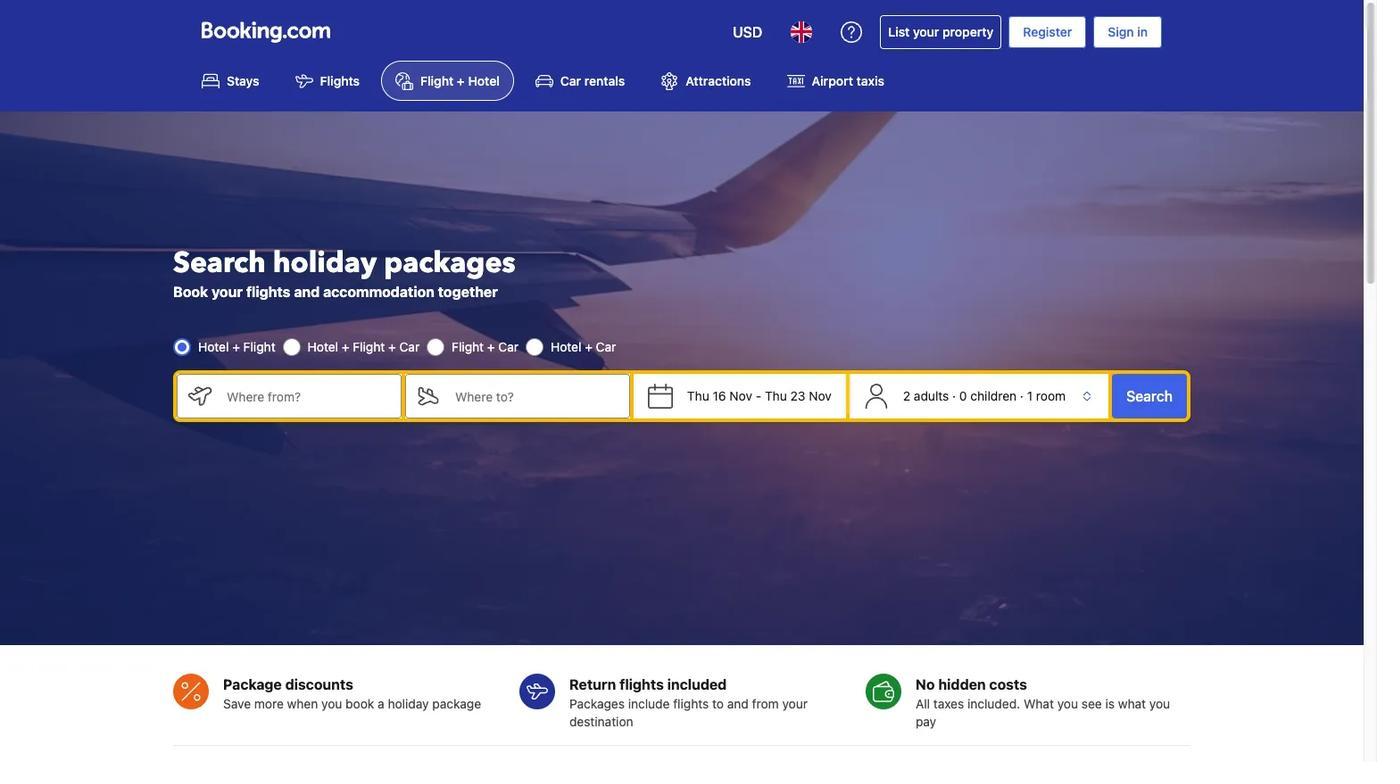 Task type: vqa. For each thing, say whether or not it's contained in the screenshot.
and
yes



Task type: locate. For each thing, give the bounding box(es) containing it.
0 horizontal spatial flights
[[246, 284, 291, 300]]

2 horizontal spatial flights
[[673, 696, 709, 711]]

and right to
[[727, 696, 749, 711]]

-
[[756, 388, 762, 404]]

0 horizontal spatial search
[[173, 244, 266, 283]]

book
[[173, 284, 208, 300]]

1 horizontal spatial nov
[[809, 388, 832, 404]]

hotel
[[468, 73, 500, 89], [198, 339, 229, 354], [308, 339, 338, 354], [551, 339, 581, 354]]

you down discounts
[[321, 696, 342, 711]]

holiday
[[273, 244, 377, 283], [388, 696, 429, 711]]

property
[[943, 24, 994, 39]]

flights up hotel + flight
[[246, 284, 291, 300]]

flights inside search holiday packages book your flights and accommodation together
[[246, 284, 291, 300]]

holiday up accommodation
[[273, 244, 377, 283]]

no hidden costs all taxes included. what you see is what you pay
[[916, 677, 1170, 729]]

nov
[[730, 388, 752, 404], [809, 388, 832, 404]]

flight + hotel
[[420, 73, 500, 89]]

0 horizontal spatial thu
[[687, 388, 709, 404]]

attractions link
[[646, 61, 765, 101]]

flights link
[[281, 61, 374, 101]]

sign
[[1108, 24, 1134, 39]]

1 you from the left
[[321, 696, 342, 711]]

1 horizontal spatial your
[[782, 696, 808, 711]]

hotel for hotel + car
[[551, 339, 581, 354]]

1 vertical spatial and
[[727, 696, 749, 711]]

when
[[287, 696, 318, 711]]

packages
[[569, 696, 625, 711]]

· left 0
[[952, 388, 956, 404]]

list
[[888, 24, 910, 39]]

to
[[712, 696, 724, 711]]

is
[[1105, 696, 1115, 711]]

package
[[223, 677, 282, 693]]

0 horizontal spatial holiday
[[273, 244, 377, 283]]

thu left 16
[[687, 388, 709, 404]]

+ for hotel + car
[[585, 339, 593, 354]]

return
[[569, 677, 616, 693]]

search
[[173, 244, 266, 283], [1126, 388, 1173, 404]]

0 horizontal spatial you
[[321, 696, 342, 711]]

taxis
[[856, 73, 884, 89]]

2 you from the left
[[1057, 696, 1078, 711]]

0 vertical spatial flights
[[246, 284, 291, 300]]

0 vertical spatial and
[[294, 284, 320, 300]]

search holiday packages book your flights and accommodation together
[[173, 244, 515, 300]]

your right list at the right
[[913, 24, 939, 39]]

you left see
[[1057, 696, 1078, 711]]

2 horizontal spatial you
[[1149, 696, 1170, 711]]

attractions
[[686, 73, 751, 89]]

taxes
[[933, 696, 964, 711]]

flights down "included"
[[673, 696, 709, 711]]

+
[[457, 73, 465, 89], [232, 339, 240, 354], [342, 339, 349, 354], [388, 339, 396, 354], [487, 339, 495, 354], [585, 339, 593, 354]]

flight
[[420, 73, 454, 89], [243, 339, 275, 354], [353, 339, 385, 354], [452, 339, 484, 354]]

1 horizontal spatial search
[[1126, 388, 1173, 404]]

you right what
[[1149, 696, 1170, 711]]

1
[[1027, 388, 1033, 404]]

and
[[294, 284, 320, 300], [727, 696, 749, 711]]

0 vertical spatial your
[[913, 24, 939, 39]]

2 vertical spatial flights
[[673, 696, 709, 711]]

1 vertical spatial your
[[212, 284, 243, 300]]

and inside return flights included packages include flights to and from your destination
[[727, 696, 749, 711]]

room
[[1036, 388, 1066, 404]]

search for search holiday packages book your flights and accommodation together
[[173, 244, 266, 283]]

+ for flight + car
[[487, 339, 495, 354]]

book
[[346, 696, 374, 711]]

nov left -
[[730, 388, 752, 404]]

accommodation
[[323, 284, 435, 300]]

nov right 23
[[809, 388, 832, 404]]

search inside button
[[1126, 388, 1173, 404]]

car rentals link
[[521, 61, 639, 101]]

·
[[952, 388, 956, 404], [1020, 388, 1024, 404]]

2 · from the left
[[1020, 388, 1024, 404]]

stays
[[227, 73, 259, 89]]

your right from
[[782, 696, 808, 711]]

usd
[[733, 24, 763, 40]]

packages
[[384, 244, 515, 283]]

holiday right a at the left of page
[[388, 696, 429, 711]]

0 horizontal spatial and
[[294, 284, 320, 300]]

+ for hotel + flight
[[232, 339, 240, 354]]

you inside package discounts save more when you book a holiday package
[[321, 696, 342, 711]]

3 you from the left
[[1149, 696, 1170, 711]]

· left 1
[[1020, 388, 1024, 404]]

flights up include
[[620, 677, 664, 693]]

0 horizontal spatial your
[[212, 284, 243, 300]]

include
[[628, 696, 670, 711]]

your right book
[[212, 284, 243, 300]]

0 vertical spatial search
[[173, 244, 266, 283]]

1 thu from the left
[[687, 388, 709, 404]]

1 vertical spatial search
[[1126, 388, 1173, 404]]

flights for holiday
[[246, 284, 291, 300]]

stays link
[[187, 61, 274, 101]]

Where to? field
[[441, 374, 630, 419]]

2 adults · 0 children · 1 room
[[903, 388, 1066, 404]]

0 horizontal spatial nov
[[730, 388, 752, 404]]

1 horizontal spatial thu
[[765, 388, 787, 404]]

flights
[[246, 284, 291, 300], [620, 677, 664, 693], [673, 696, 709, 711]]

what
[[1024, 696, 1054, 711]]

no
[[916, 677, 935, 693]]

thu
[[687, 388, 709, 404], [765, 388, 787, 404]]

your
[[913, 24, 939, 39], [212, 284, 243, 300], [782, 696, 808, 711]]

1 horizontal spatial holiday
[[388, 696, 429, 711]]

2 thu from the left
[[765, 388, 787, 404]]

1 horizontal spatial you
[[1057, 696, 1078, 711]]

discounts
[[285, 677, 353, 693]]

1 horizontal spatial ·
[[1020, 388, 1024, 404]]

pay
[[916, 714, 936, 729]]

and left accommodation
[[294, 284, 320, 300]]

hotel + flight
[[198, 339, 275, 354]]

2 vertical spatial your
[[782, 696, 808, 711]]

search inside search holiday packages book your flights and accommodation together
[[173, 244, 266, 283]]

16
[[713, 388, 726, 404]]

thu right -
[[765, 388, 787, 404]]

0 horizontal spatial ·
[[952, 388, 956, 404]]

1 horizontal spatial flights
[[620, 677, 664, 693]]

you
[[321, 696, 342, 711], [1057, 696, 1078, 711], [1149, 696, 1170, 711]]

2 horizontal spatial your
[[913, 24, 939, 39]]

included
[[667, 677, 727, 693]]

Where from? field
[[212, 374, 402, 419]]

1 vertical spatial holiday
[[388, 696, 429, 711]]

car rentals
[[560, 73, 625, 89]]

0 vertical spatial holiday
[[273, 244, 377, 283]]

your inside search holiday packages book your flights and accommodation together
[[212, 284, 243, 300]]

1 horizontal spatial and
[[727, 696, 749, 711]]

hotel + flight + car
[[308, 339, 420, 354]]

register link
[[1009, 16, 1086, 48]]

flights for flights
[[673, 696, 709, 711]]

car
[[560, 73, 581, 89], [399, 339, 420, 354], [498, 339, 519, 354], [596, 339, 616, 354]]



Task type: describe. For each thing, give the bounding box(es) containing it.
your inside return flights included packages include flights to and from your destination
[[782, 696, 808, 711]]

what
[[1118, 696, 1146, 711]]

package discounts save more when you book a holiday package
[[223, 677, 481, 711]]

list your property
[[888, 24, 994, 39]]

return flights included packages include flights to and from your destination
[[569, 677, 808, 729]]

usd button
[[722, 11, 773, 54]]

sign in link
[[1094, 16, 1162, 48]]

register
[[1023, 24, 1072, 39]]

1 · from the left
[[952, 388, 956, 404]]

holiday inside search holiday packages book your flights and accommodation together
[[273, 244, 377, 283]]

all
[[916, 696, 930, 711]]

children
[[971, 388, 1017, 404]]

+ for flight + hotel
[[457, 73, 465, 89]]

together
[[438, 284, 498, 300]]

airport
[[812, 73, 853, 89]]

23
[[790, 388, 806, 404]]

booking.com online hotel reservations image
[[202, 21, 330, 43]]

see
[[1082, 696, 1102, 711]]

list your property link
[[880, 15, 1002, 49]]

your inside "link"
[[913, 24, 939, 39]]

2
[[903, 388, 911, 404]]

package
[[432, 696, 481, 711]]

costs
[[989, 677, 1027, 693]]

holiday inside package discounts save more when you book a holiday package
[[388, 696, 429, 711]]

adults
[[914, 388, 949, 404]]

hotel for hotel + flight
[[198, 339, 229, 354]]

flights
[[320, 73, 360, 89]]

destination
[[569, 714, 633, 729]]

included.
[[967, 696, 1020, 711]]

1 nov from the left
[[730, 388, 752, 404]]

a
[[378, 696, 384, 711]]

flight + hotel link
[[381, 61, 514, 101]]

0
[[959, 388, 967, 404]]

in
[[1137, 24, 1148, 39]]

hotel + car
[[551, 339, 616, 354]]

and inside search holiday packages book your flights and accommodation together
[[294, 284, 320, 300]]

thu 16 nov - thu 23 nov
[[687, 388, 832, 404]]

save
[[223, 696, 251, 711]]

airport taxis link
[[773, 61, 899, 101]]

rentals
[[584, 73, 625, 89]]

from
[[752, 696, 779, 711]]

2 nov from the left
[[809, 388, 832, 404]]

1 vertical spatial flights
[[620, 677, 664, 693]]

search for search
[[1126, 388, 1173, 404]]

airport taxis
[[812, 73, 884, 89]]

hotel for hotel + flight + car
[[308, 339, 338, 354]]

+ for hotel + flight + car
[[342, 339, 349, 354]]

more
[[254, 696, 284, 711]]

search button
[[1112, 374, 1187, 419]]

sign in
[[1108, 24, 1148, 39]]

hidden
[[938, 677, 986, 693]]

flight + car
[[452, 339, 519, 354]]



